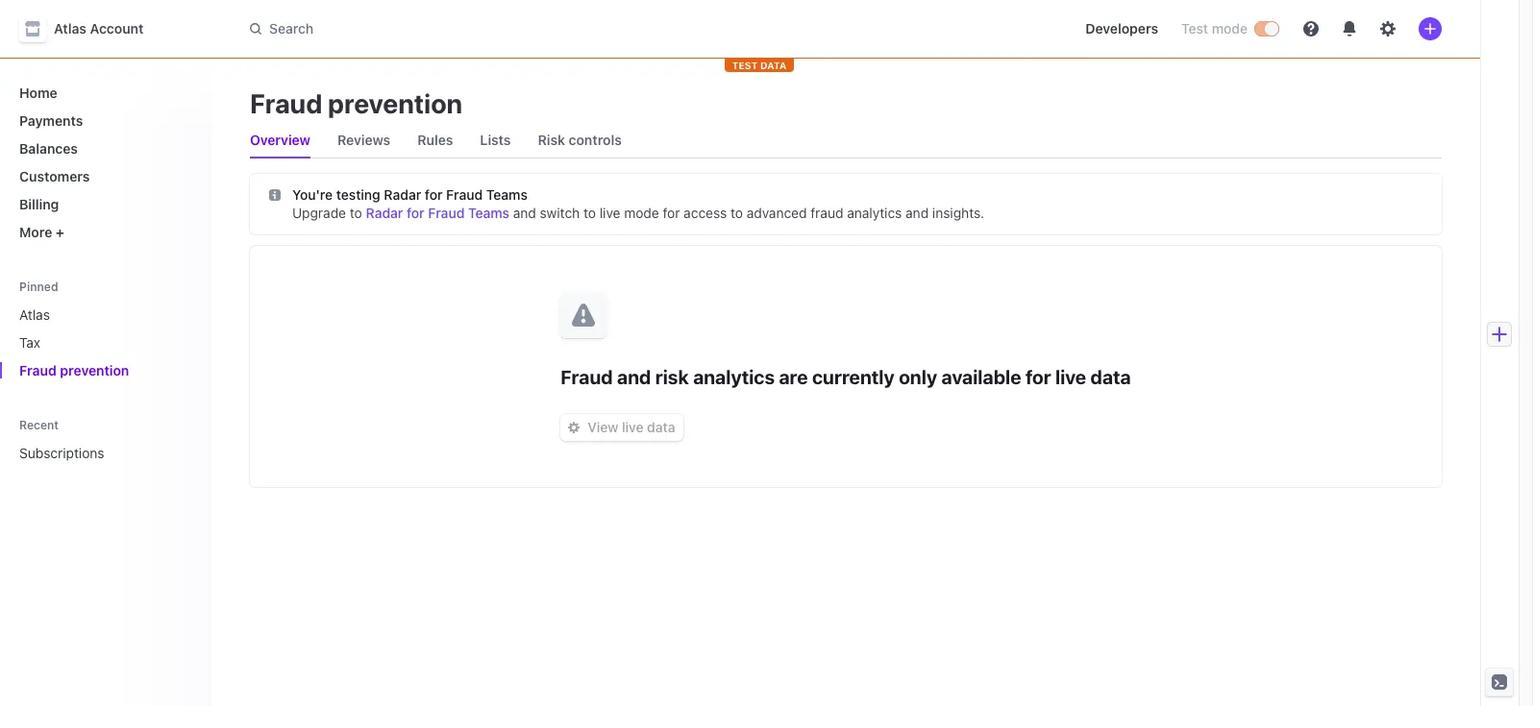 Task type: locate. For each thing, give the bounding box(es) containing it.
view
[[588, 419, 619, 436]]

for down rules "link"
[[407, 205, 425, 221]]

0 horizontal spatial to
[[350, 205, 362, 221]]

for
[[425, 187, 443, 203], [407, 205, 425, 221], [663, 205, 680, 221], [1026, 366, 1052, 389]]

payments
[[19, 113, 83, 129]]

0 horizontal spatial data
[[647, 419, 676, 436]]

1 vertical spatial data
[[647, 419, 676, 436]]

0 vertical spatial fraud prevention
[[250, 88, 463, 119]]

fraud
[[811, 205, 844, 221]]

1 horizontal spatial to
[[584, 205, 596, 221]]

analytics
[[847, 205, 902, 221], [693, 366, 775, 389]]

and left "switch"
[[513, 205, 537, 221]]

overview
[[250, 132, 311, 148]]

teams
[[487, 187, 528, 203], [468, 205, 510, 221]]

radar down testing
[[366, 205, 403, 221]]

fraud prevention up reviews
[[250, 88, 463, 119]]

2 horizontal spatial and
[[906, 205, 929, 221]]

testing
[[336, 187, 381, 203]]

analytics left are
[[693, 366, 775, 389]]

1 vertical spatial atlas
[[19, 307, 50, 323]]

0 horizontal spatial analytics
[[693, 366, 775, 389]]

prevention
[[328, 88, 463, 119], [60, 363, 129, 379]]

0 horizontal spatial live
[[600, 205, 621, 221]]

upgrade
[[292, 205, 346, 221]]

1 vertical spatial live
[[1056, 366, 1087, 389]]

live inside view live data button
[[622, 419, 644, 436]]

fraud prevention link
[[12, 355, 196, 387]]

payments link
[[12, 105, 196, 137]]

1 vertical spatial mode
[[624, 205, 659, 221]]

0 vertical spatial analytics
[[847, 205, 902, 221]]

1 vertical spatial fraud prevention
[[19, 363, 129, 379]]

controls
[[569, 132, 622, 148]]

0 horizontal spatial and
[[513, 205, 537, 221]]

atlas down pinned
[[19, 307, 50, 323]]

for up radar for fraud teams "link"
[[425, 187, 443, 203]]

1 horizontal spatial atlas
[[54, 20, 87, 37]]

1 vertical spatial analytics
[[693, 366, 775, 389]]

fraud
[[250, 88, 322, 119], [446, 187, 483, 203], [428, 205, 465, 221], [19, 363, 57, 379], [561, 366, 613, 389]]

live right "switch"
[[600, 205, 621, 221]]

0 vertical spatial teams
[[487, 187, 528, 203]]

home link
[[12, 77, 196, 109]]

1 horizontal spatial fraud prevention
[[250, 88, 463, 119]]

to right access
[[731, 205, 743, 221]]

1 vertical spatial teams
[[468, 205, 510, 221]]

live right available
[[1056, 366, 1087, 389]]

currently
[[813, 366, 895, 389]]

live
[[600, 205, 621, 221], [1056, 366, 1087, 389], [622, 419, 644, 436]]

view live data button
[[561, 414, 683, 441]]

and
[[513, 205, 537, 221], [906, 205, 929, 221], [617, 366, 651, 389]]

only
[[899, 366, 938, 389]]

0 vertical spatial mode
[[1212, 20, 1248, 37]]

1 horizontal spatial live
[[622, 419, 644, 436]]

radar for fraud teams link
[[366, 205, 510, 221]]

fraud down 'tax'
[[19, 363, 57, 379]]

balances
[[19, 140, 78, 157]]

prevention inside "link"
[[60, 363, 129, 379]]

risk controls
[[538, 132, 622, 148]]

fraud prevention down tax link
[[19, 363, 129, 379]]

test
[[732, 60, 758, 71]]

1 horizontal spatial and
[[617, 366, 651, 389]]

are
[[779, 366, 808, 389]]

teams down lists link on the left top
[[487, 187, 528, 203]]

live right view
[[622, 419, 644, 436]]

prevention up reviews
[[328, 88, 463, 119]]

atlas for atlas
[[19, 307, 50, 323]]

risk
[[538, 132, 566, 148]]

you're
[[292, 187, 333, 203]]

fraud prevention inside "link"
[[19, 363, 129, 379]]

0 horizontal spatial prevention
[[60, 363, 129, 379]]

0 vertical spatial data
[[1091, 366, 1132, 389]]

0 horizontal spatial fraud prevention
[[19, 363, 129, 379]]

data
[[761, 60, 787, 71]]

data
[[1091, 366, 1132, 389], [647, 419, 676, 436]]

2 horizontal spatial live
[[1056, 366, 1087, 389]]

atlas link
[[12, 299, 196, 331]]

1 horizontal spatial prevention
[[328, 88, 463, 119]]

atlas inside button
[[54, 20, 87, 37]]

customers link
[[12, 161, 196, 192]]

notifications image
[[1343, 21, 1358, 37]]

risk
[[656, 366, 689, 389]]

mode left access
[[624, 205, 659, 221]]

teams left "switch"
[[468, 205, 510, 221]]

pinned navigation links element
[[12, 271, 200, 387]]

1 vertical spatial prevention
[[60, 363, 129, 379]]

1 horizontal spatial analytics
[[847, 205, 902, 221]]

0 vertical spatial atlas
[[54, 20, 87, 37]]

pin to navigation image
[[179, 446, 194, 461]]

atlas
[[54, 20, 87, 37], [19, 307, 50, 323]]

developers
[[1086, 20, 1159, 37]]

atlas left account
[[54, 20, 87, 37]]

to down testing
[[350, 205, 362, 221]]

atlas account
[[54, 20, 144, 37]]

0 vertical spatial prevention
[[328, 88, 463, 119]]

mode right test
[[1212, 20, 1248, 37]]

Search search field
[[239, 11, 781, 47]]

help image
[[1304, 21, 1319, 37]]

fraud up svg image
[[561, 366, 613, 389]]

subscriptions
[[19, 445, 104, 462]]

prevention down tax link
[[60, 363, 129, 379]]

atlas for atlas account
[[54, 20, 87, 37]]

to
[[350, 205, 362, 221], [584, 205, 596, 221], [731, 205, 743, 221]]

settings image
[[1381, 21, 1396, 37]]

0 vertical spatial live
[[600, 205, 621, 221]]

fraud and risk analytics are currently only available for live data
[[561, 366, 1132, 389]]

and left "insights."
[[906, 205, 929, 221]]

analytics right the fraud
[[847, 205, 902, 221]]

tab list
[[242, 123, 1443, 159]]

atlas inside 'pinned' element
[[19, 307, 50, 323]]

reviews link
[[330, 127, 398, 154]]

0 horizontal spatial mode
[[624, 205, 659, 221]]

3 to from the left
[[731, 205, 743, 221]]

pinned element
[[12, 299, 196, 387]]

insights.
[[933, 205, 985, 221]]

fraud prevention
[[250, 88, 463, 119], [19, 363, 129, 379]]

data inside button
[[647, 419, 676, 436]]

mode
[[1212, 20, 1248, 37], [624, 205, 659, 221]]

account
[[90, 20, 144, 37]]

to right "switch"
[[584, 205, 596, 221]]

overview link
[[242, 127, 318, 154]]

2 horizontal spatial to
[[731, 205, 743, 221]]

0 horizontal spatial atlas
[[19, 307, 50, 323]]

pinned
[[19, 280, 58, 294]]

analytics inside you're testing radar for fraud teams upgrade to radar for fraud teams and switch to live mode for access to advanced fraud analytics and insights.
[[847, 205, 902, 221]]

test data
[[732, 60, 787, 71]]

available
[[942, 366, 1022, 389]]

radar
[[384, 187, 421, 203], [366, 205, 403, 221]]

clear history image
[[179, 419, 190, 431]]

2 vertical spatial live
[[622, 419, 644, 436]]

and left risk at the bottom
[[617, 366, 651, 389]]

risk controls link
[[530, 127, 630, 154]]

advanced
[[747, 205, 807, 221]]

radar up radar for fraud teams "link"
[[384, 187, 421, 203]]



Task type: vqa. For each thing, say whether or not it's contained in the screenshot.
Fraud prevention
yes



Task type: describe. For each thing, give the bounding box(es) containing it.
for left access
[[663, 205, 680, 221]]

fraud down rules "link"
[[428, 205, 465, 221]]

balances link
[[12, 133, 196, 164]]

test mode
[[1182, 20, 1248, 37]]

billing
[[19, 196, 59, 213]]

more
[[19, 224, 52, 240]]

reviews
[[338, 132, 391, 148]]

fraud inside fraud prevention "link"
[[19, 363, 57, 379]]

tab list containing overview
[[242, 123, 1443, 159]]

1 vertical spatial radar
[[366, 205, 403, 221]]

edit pins image
[[179, 281, 190, 292]]

core navigation links element
[[12, 77, 196, 248]]

switch
[[540, 205, 580, 221]]

view live data
[[588, 419, 676, 436]]

rules link
[[410, 127, 461, 154]]

home
[[19, 85, 57, 101]]

fraud up radar for fraud teams "link"
[[446, 187, 483, 203]]

1 horizontal spatial mode
[[1212, 20, 1248, 37]]

billing link
[[12, 188, 196, 220]]

recent navigation links element
[[0, 410, 212, 469]]

fraud up overview
[[250, 88, 322, 119]]

mode inside you're testing radar for fraud teams upgrade to radar for fraud teams and switch to live mode for access to advanced fraud analytics and insights.
[[624, 205, 659, 221]]

customers
[[19, 168, 90, 185]]

test
[[1182, 20, 1209, 37]]

access
[[684, 205, 727, 221]]

live inside you're testing radar for fraud teams upgrade to radar for fraud teams and switch to live mode for access to advanced fraud analytics and insights.
[[600, 205, 621, 221]]

recent
[[19, 418, 59, 433]]

2 to from the left
[[584, 205, 596, 221]]

atlas account button
[[19, 15, 163, 42]]

lists
[[480, 132, 511, 148]]

1 horizontal spatial data
[[1091, 366, 1132, 389]]

lists link
[[473, 127, 519, 154]]

+
[[56, 224, 64, 240]]

subscriptions link
[[12, 438, 169, 469]]

Search text field
[[239, 11, 781, 47]]

rules
[[418, 132, 453, 148]]

for right available
[[1026, 366, 1052, 389]]

tax link
[[12, 327, 196, 359]]

more +
[[19, 224, 64, 240]]

developers link
[[1078, 13, 1167, 44]]

tax
[[19, 335, 40, 351]]

svg image
[[569, 422, 580, 434]]

1 to from the left
[[350, 205, 362, 221]]

search
[[269, 20, 314, 37]]

you're testing radar for fraud teams upgrade to radar for fraud teams and switch to live mode for access to advanced fraud analytics and insights.
[[292, 187, 985, 221]]

0 vertical spatial radar
[[384, 187, 421, 203]]

svg image
[[269, 190, 281, 201]]



